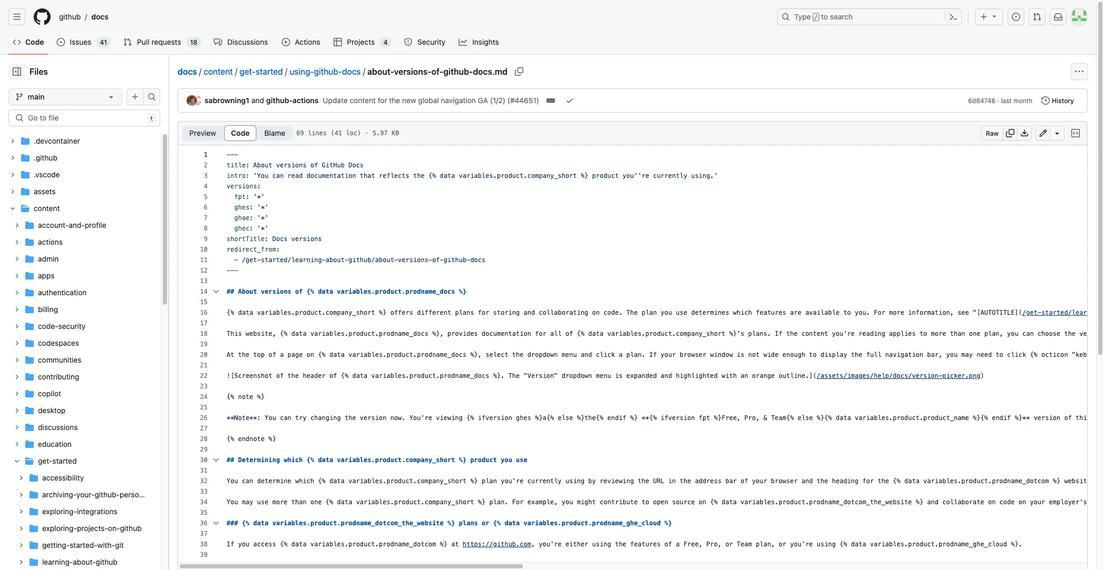 Task type: describe. For each thing, give the bounding box(es) containing it.
27
[[200, 425, 208, 433]]

get-started tree item
[[8, 453, 263, 571]]

0 vertical spatial ·
[[997, 97, 999, 104]]

triangle down image
[[990, 12, 999, 20]]

communities
[[38, 356, 81, 365]]

file directory fill image for exploring-integrations
[[30, 508, 38, 516]]

file directory fill image for discussions
[[25, 424, 34, 432]]

6d84746 · last month
[[968, 97, 1032, 104]]

chevron right image for accessibility
[[18, 475, 24, 482]]

archiving-your-github-personal-account-and-public-repositories
[[42, 491, 263, 500]]

notifications image
[[1054, 13, 1062, 21]]

file directory fill image for assets
[[21, 188, 30, 196]]

file directory fill image for .github
[[21, 154, 30, 162]]

41
[[100, 38, 107, 46]]

chevron right image for copilot
[[14, 391, 20, 397]]

28
[[200, 436, 208, 443]]

5.97
[[373, 130, 388, 137]]

chevron down image for content
[[9, 206, 16, 212]]

with-
[[97, 541, 115, 550]]

1 horizontal spatial github
[[96, 558, 117, 567]]

requests
[[152, 38, 181, 46]]

get- inside tree item
[[38, 457, 52, 466]]

23
[[200, 383, 208, 391]]

chevron down image for get-started
[[14, 458, 20, 465]]

actions
[[295, 38, 320, 46]]

19
[[200, 341, 208, 348]]

sabrowning1 and github-actions
[[204, 96, 319, 105]]

contributing
[[38, 373, 79, 382]]

command palette image
[[949, 13, 958, 21]]

file directory fill image for contributing
[[25, 373, 34, 382]]

chevron right image for codespaces
[[14, 340, 20, 347]]

docs inside github / docs
[[91, 12, 109, 21]]

chevron right image for communities
[[14, 357, 20, 364]]

insights
[[472, 38, 499, 46]]

/ down the projects
[[363, 67, 365, 77]]

/ right content link
[[235, 67, 237, 77]]

admin
[[38, 255, 59, 263]]

chevron right image for account-and-profile
[[14, 222, 20, 229]]

discussions
[[227, 38, 268, 46]]

symbols image
[[1071, 129, 1080, 138]]

chevron right image for archiving-your-github-personal-account-and-public-repositories
[[18, 492, 24, 499]]

file directory fill image for desktop
[[25, 407, 34, 415]]

file directory fill image for .devcontainer
[[21, 137, 30, 145]]

github- up navigation
[[443, 67, 473, 77]]

(1/2)
[[490, 96, 505, 105]]

history image
[[1041, 96, 1050, 105]]

list containing github / docs
[[55, 8, 771, 25]]

issue opened image for the topmost git pull request icon
[[1012, 13, 1020, 21]]

search this repository image
[[148, 93, 156, 101]]

account- inside get-started tree item
[[152, 491, 183, 500]]

chevron right image for desktop
[[14, 408, 20, 414]]

month
[[1013, 97, 1032, 104]]

chevron right image for apps
[[14, 273, 20, 279]]

exploring-projects-on-github
[[42, 525, 142, 533]]

0 vertical spatial 4
[[383, 38, 388, 46]]

desktop
[[38, 407, 65, 415]]

/ inside github / docs
[[85, 12, 87, 21]]

40
[[200, 562, 208, 570]]

chevron right image for .vscode
[[9, 172, 16, 178]]

1 vertical spatial 18
[[200, 330, 208, 338]]

issue opened image for leftmost git pull request icon
[[57, 38, 65, 46]]

and
[[251, 96, 264, 105]]

2 horizontal spatial docs
[[342, 67, 361, 77]]

profile
[[85, 221, 106, 230]]

files tree
[[8, 133, 263, 571]]

github inside github / docs
[[59, 12, 81, 21]]

git branch image
[[15, 93, 24, 101]]

projects
[[347, 38, 375, 46]]

security
[[58, 322, 85, 331]]

6d84746 link
[[968, 96, 996, 105]]

github- right the 'and' at left
[[266, 96, 293, 105]]

file directory fill image for exploring-projects-on-github
[[30, 525, 38, 533]]

public-
[[199, 491, 223, 500]]

versions-
[[394, 67, 431, 77]]

file directory fill image for .vscode
[[21, 171, 30, 179]]

11
[[200, 257, 208, 264]]

/ left using-
[[285, 67, 287, 77]]

exploring- for integrations
[[42, 508, 77, 516]]

more file actions image
[[1075, 67, 1084, 76]]

chevron right image for exploring-integrations
[[18, 509, 24, 515]]

chevron right image for admin
[[14, 256, 20, 262]]

file directory fill image for copilot
[[25, 390, 34, 398]]

chevron right image for exploring-projects-on-github
[[18, 526, 24, 532]]

education
[[38, 440, 72, 449]]

github / docs
[[59, 12, 109, 21]]

30
[[200, 457, 208, 464]]

file content text field
[[178, 149, 1050, 571]]

type / to search
[[794, 12, 853, 21]]

2
[[204, 162, 208, 169]]

0 horizontal spatial account-
[[38, 221, 69, 230]]

content tree item
[[8, 200, 263, 571]]

3
[[204, 172, 208, 180]]

25
[[200, 404, 208, 412]]

comment discussion image
[[214, 38, 222, 46]]

0 horizontal spatial docs link
[[87, 8, 113, 25]]

22
[[200, 373, 208, 380]]

chevron right image for actions
[[14, 239, 20, 246]]

sabrowning1
[[204, 96, 249, 105]]

download raw content image
[[1020, 129, 1029, 138]]

kb
[[392, 130, 399, 137]]

37
[[200, 531, 208, 538]]

0 horizontal spatial code
[[25, 38, 44, 46]]

content link
[[204, 67, 233, 77]]

file directory fill image for learning-about-github
[[30, 559, 38, 567]]

actions link
[[277, 34, 325, 50]]

the
[[389, 96, 400, 105]]

security
[[417, 38, 445, 46]]

file directory fill image for actions
[[25, 238, 34, 247]]

file directory fill image for education
[[25, 441, 34, 449]]

7
[[204, 214, 208, 222]]

6d84746
[[968, 97, 996, 104]]

chevron right image for code-security
[[14, 324, 20, 330]]

raw
[[986, 130, 999, 137]]

started inside tree item
[[52, 457, 77, 466]]

file directory fill image for admin
[[25, 255, 34, 263]]

loc)
[[346, 130, 361, 137]]

exploring- for projects-
[[42, 525, 77, 533]]

.vscode
[[34, 170, 60, 179]]

code-
[[38, 322, 58, 331]]

code button
[[224, 125, 256, 141]]

new
[[402, 96, 416, 105]]

your-
[[76, 491, 95, 500]]

plus image
[[980, 13, 988, 21]]

on-
[[108, 525, 120, 533]]

35
[[200, 510, 208, 517]]

chevron right image for billing
[[14, 307, 20, 313]]

chevron right image for authentication
[[14, 290, 20, 296]]

accessibility
[[42, 474, 84, 483]]

file directory fill image for getting-started-with-git
[[30, 542, 38, 550]]

billing
[[38, 305, 58, 314]]

collapse code section image for 30
[[212, 456, 220, 465]]

0 vertical spatial actions
[[293, 96, 319, 105]]

file directory fill image for communities
[[25, 356, 34, 365]]

file directory fill image for code-security
[[25, 323, 34, 331]]

apps
[[38, 272, 55, 280]]

(41
[[331, 130, 342, 137]]

collapse code section image
[[212, 520, 220, 528]]

copy path image
[[515, 67, 523, 76]]

authentication
[[38, 289, 87, 297]]

chevron right image for getting-started-with-git
[[18, 543, 24, 549]]

38
[[200, 541, 208, 549]]

homepage image
[[34, 8, 51, 25]]

file directory fill image for account-and-profile
[[25, 221, 34, 230]]

github- up update
[[314, 67, 342, 77]]

/ left content link
[[199, 67, 201, 77]]

docs / content / get-started / using-github-docs / about-versions-of-github-docs.md
[[178, 67, 508, 77]]



Task type: locate. For each thing, give the bounding box(es) containing it.
13
[[200, 278, 208, 285]]

12
[[200, 267, 208, 275]]

check image
[[565, 96, 574, 105]]

actions
[[293, 96, 319, 105], [38, 238, 63, 247]]

8
[[204, 225, 208, 232]]

content left for on the top left of the page
[[350, 96, 376, 105]]

37 38 39 40
[[200, 531, 208, 570]]

· left last
[[997, 97, 999, 104]]

git pull request image left notifications icon
[[1033, 13, 1041, 21]]

1 vertical spatial github
[[120, 525, 142, 533]]

4 inside 1 2 3 4 5 6 7 8 9 10 11 12 13
[[204, 183, 208, 190]]

navigation
[[441, 96, 476, 105]]

0 horizontal spatial get-
[[38, 457, 52, 466]]

1 vertical spatial actions
[[38, 238, 63, 247]]

graph image
[[459, 38, 467, 46]]

getting-
[[42, 541, 70, 550]]

lines
[[308, 130, 327, 137]]

1 collapse code section image from the top
[[212, 288, 220, 296]]

last
[[1001, 97, 1012, 104]]

open commit details image
[[546, 96, 555, 105]]

file directory fill image left the authentication
[[25, 289, 34, 297]]

0 horizontal spatial issue opened image
[[57, 38, 65, 46]]

.github
[[34, 154, 57, 162]]

1 vertical spatial file directory open fill image
[[25, 457, 34, 466]]

0 horizontal spatial content
[[34, 204, 60, 213]]

file directory fill image down "search" icon
[[21, 137, 30, 145]]

collapse code section image for 14
[[212, 288, 220, 296]]

/ left to
[[814, 14, 818, 21]]

group containing accessibility
[[8, 470, 263, 571]]

about-
[[367, 67, 394, 77], [73, 558, 96, 567]]

projects-
[[77, 525, 108, 533]]

1 horizontal spatial issue opened image
[[1012, 13, 1020, 21]]

2 horizontal spatial github
[[120, 525, 142, 533]]

code link
[[8, 34, 48, 50]]

file directory fill image left apps
[[25, 272, 34, 280]]

get- right content link
[[239, 67, 256, 77]]

add file tooltip
[[126, 89, 143, 105]]

·
[[997, 97, 999, 104], [365, 130, 369, 137]]

0 horizontal spatial 18
[[190, 38, 197, 46]]

14
[[200, 288, 208, 296]]

for
[[378, 96, 387, 105]]

actions down using-
[[293, 96, 319, 105]]

0 vertical spatial chevron down image
[[9, 206, 16, 212]]

39
[[200, 552, 208, 559]]

10
[[200, 246, 208, 253]]

2 exploring- from the top
[[42, 525, 77, 533]]

history
[[1052, 97, 1074, 104]]

file directory fill image
[[21, 171, 30, 179], [25, 238, 34, 247], [25, 356, 34, 365], [25, 390, 34, 398], [25, 407, 34, 415], [25, 441, 34, 449], [30, 491, 38, 500], [30, 525, 38, 533], [30, 542, 38, 550]]

0 vertical spatial collapse code section image
[[212, 288, 220, 296]]

pull requests
[[137, 38, 181, 46]]

docs link up 41
[[87, 8, 113, 25]]

file directory fill image down assets
[[25, 221, 34, 230]]

0 vertical spatial file directory open fill image
[[21, 204, 30, 213]]

file directory open fill image inside get-started tree item
[[25, 457, 34, 466]]

0 vertical spatial content
[[204, 67, 233, 77]]

github down with-
[[96, 558, 117, 567]]

insights link
[[455, 34, 504, 50]]

4 up 5
[[204, 183, 208, 190]]

chevron right image for assets
[[9, 189, 16, 195]]

issues
[[70, 38, 91, 46]]

shield image
[[404, 38, 412, 46]]

getting-started-with-git
[[42, 541, 124, 550]]

sabrowning1 image
[[187, 95, 197, 106]]

file directory fill image left assets
[[21, 188, 30, 196]]

0 vertical spatial issue opened image
[[1012, 13, 1020, 21]]

issue opened image
[[1012, 13, 1020, 21], [57, 38, 65, 46]]

1 vertical spatial chevron down image
[[14, 458, 20, 465]]

side panel image
[[13, 67, 21, 76]]

content down the "comment discussion" icon
[[204, 67, 233, 77]]

1 horizontal spatial and-
[[183, 491, 199, 500]]

0 vertical spatial code
[[25, 38, 44, 46]]

0 vertical spatial and-
[[69, 221, 85, 230]]

actions inside group
[[38, 238, 63, 247]]

started-
[[70, 541, 97, 550]]

github link
[[55, 8, 85, 25]]

1 vertical spatial account-
[[152, 491, 183, 500]]

1 horizontal spatial actions
[[293, 96, 319, 105]]

0 vertical spatial account-
[[38, 221, 69, 230]]

1 vertical spatial exploring-
[[42, 525, 77, 533]]

docs down the projects
[[342, 67, 361, 77]]

file directory fill image for codespaces
[[25, 339, 34, 348]]

about- up for on the top left of the page
[[367, 67, 394, 77]]

18 left the "comment discussion" icon
[[190, 38, 197, 46]]

1 vertical spatial get-
[[38, 457, 52, 466]]

1 vertical spatial ·
[[365, 130, 369, 137]]

group containing account-and-profile
[[8, 217, 263, 571]]

1 group from the top
[[8, 217, 263, 571]]

learning-
[[42, 558, 73, 567]]

1 horizontal spatial code
[[231, 129, 250, 138]]

ga
[[478, 96, 488, 105]]

docs link up sabrowning1 image
[[178, 67, 197, 77]]

file directory fill image down get-started
[[30, 474, 38, 483]]

2 horizontal spatial content
[[350, 96, 376, 105]]

0 horizontal spatial about-
[[73, 558, 96, 567]]

git pull request image left pull
[[123, 38, 132, 46]]

1 vertical spatial docs link
[[178, 67, 197, 77]]

1 horizontal spatial docs
[[178, 67, 197, 77]]

1 horizontal spatial 4
[[383, 38, 388, 46]]

account- up admin
[[38, 221, 69, 230]]

code-security
[[38, 322, 85, 331]]

update
[[323, 96, 348, 105]]

account-
[[38, 221, 69, 230], [152, 491, 183, 500]]

copilot
[[38, 390, 61, 398]]

15
[[200, 299, 208, 306]]

of-
[[431, 67, 443, 77]]

4
[[383, 38, 388, 46], [204, 183, 208, 190]]

· left 5.97
[[365, 130, 369, 137]]

0 horizontal spatial and-
[[69, 221, 85, 230]]

collapse code section image right 30
[[212, 456, 220, 465]]

raw link
[[981, 126, 1003, 141]]

chevron right image for discussions
[[14, 425, 20, 431]]

collapse code section image
[[212, 288, 220, 296], [212, 456, 220, 465]]

to
[[821, 12, 828, 21]]

1 vertical spatial issue opened image
[[57, 38, 65, 46]]

file directory fill image for archiving-your-github-personal-account-and-public-repositories
[[30, 491, 38, 500]]

0 vertical spatial about-
[[367, 67, 394, 77]]

0 horizontal spatial 4
[[204, 183, 208, 190]]

main button
[[8, 89, 122, 105]]

chevron right image for education
[[14, 442, 20, 448]]

exploring-integrations
[[42, 508, 117, 516]]

file view element
[[182, 125, 293, 141]]

6
[[204, 204, 208, 211]]

0 horizontal spatial started
[[52, 457, 77, 466]]

table image
[[334, 38, 342, 46]]

started up sabrowning1 and github-actions
[[256, 67, 283, 77]]

file directory fill image for apps
[[25, 272, 34, 280]]

31 32 33 34 35
[[200, 467, 208, 517]]

2 vertical spatial github
[[96, 558, 117, 567]]

about- down 'started-'
[[73, 558, 96, 567]]

15 16 17 18 19 20 21 22 23 24 25 26 27 28 29
[[200, 299, 208, 454]]

1 horizontal spatial content
[[204, 67, 233, 77]]

content down assets
[[34, 204, 60, 213]]

24
[[200, 394, 208, 401]]

preview button
[[182, 125, 224, 141]]

1 horizontal spatial account-
[[152, 491, 183, 500]]

1 horizontal spatial git pull request image
[[1033, 13, 1041, 21]]

32
[[200, 478, 208, 485]]

git pull request image
[[1033, 13, 1041, 21], [123, 38, 132, 46]]

sabrowning1 link
[[204, 96, 249, 105]]

17
[[200, 320, 208, 327]]

file directory open fill image for content
[[21, 204, 30, 213]]

1 horizontal spatial ·
[[997, 97, 999, 104]]

0 horizontal spatial ·
[[365, 130, 369, 137]]

file directory fill image left the billing
[[25, 306, 34, 314]]

using-github-docs link
[[289, 67, 361, 77]]

2 vertical spatial content
[[34, 204, 60, 213]]

file directory open fill image for get-started
[[25, 457, 34, 466]]

and- inside get-started tree item
[[183, 491, 199, 500]]

0 vertical spatial 18
[[190, 38, 197, 46]]

1 vertical spatial code
[[231, 129, 250, 138]]

code right code image
[[25, 38, 44, 46]]

github up the git
[[120, 525, 142, 533]]

get- down education
[[38, 457, 52, 466]]

code left blame
[[231, 129, 250, 138]]

file directory fill image for accessibility
[[30, 474, 38, 483]]

assets
[[34, 187, 56, 196]]

chevron right image
[[9, 138, 16, 144], [9, 155, 16, 161], [9, 189, 16, 195], [14, 222, 20, 229], [14, 256, 20, 262], [14, 307, 20, 313], [14, 324, 20, 330], [14, 340, 20, 347], [14, 357, 20, 364], [14, 374, 20, 380], [14, 391, 20, 397], [14, 408, 20, 414], [18, 475, 24, 482], [18, 492, 24, 499]]

github
[[59, 12, 81, 21], [120, 525, 142, 533], [96, 558, 117, 567]]

1 horizontal spatial docs link
[[178, 67, 197, 77]]

update content for the new global navigation ga (1/2) (#44651)
[[323, 96, 539, 105]]

1 vertical spatial content
[[350, 96, 376, 105]]

0 horizontal spatial docs
[[91, 12, 109, 21]]

file directory fill image left admin
[[25, 255, 34, 263]]

type
[[794, 12, 811, 21]]

file directory fill image left "exploring-integrations"
[[30, 508, 38, 516]]

0 vertical spatial started
[[256, 67, 283, 77]]

about- inside get-started tree item
[[73, 558, 96, 567]]

archiving-
[[42, 491, 76, 500]]

files
[[30, 67, 48, 77]]

file directory fill image left code-
[[25, 323, 34, 331]]

and-
[[69, 221, 85, 230], [183, 491, 199, 500]]

1 horizontal spatial 18
[[200, 330, 208, 338]]

group
[[8, 217, 263, 571], [8, 470, 263, 571]]

get-started link
[[239, 67, 283, 77]]

18 up 19
[[200, 330, 208, 338]]

account-and-profile
[[38, 221, 106, 230]]

0 horizontal spatial actions
[[38, 238, 63, 247]]

collapse code section image right 14
[[212, 288, 220, 296]]

file directory fill image left learning-
[[30, 559, 38, 567]]

exploring-
[[42, 508, 77, 516], [42, 525, 77, 533]]

0 vertical spatial docs link
[[87, 8, 113, 25]]

/ inside type / to search
[[814, 14, 818, 21]]

using-
[[289, 67, 314, 77]]

search image
[[15, 114, 24, 122]]

31
[[200, 467, 208, 475]]

1 vertical spatial about-
[[73, 558, 96, 567]]

1 vertical spatial collapse code section image
[[212, 456, 220, 465]]

more edit options image
[[1053, 129, 1061, 138]]

1 exploring- from the top
[[42, 508, 77, 516]]

github- inside group
[[95, 491, 120, 500]]

discussions
[[38, 423, 78, 432]]

group for get-started
[[8, 470, 263, 571]]

2 group from the top
[[8, 470, 263, 571]]

0 horizontal spatial git pull request image
[[123, 38, 132, 46]]

github- up integrations
[[95, 491, 120, 500]]

1 vertical spatial started
[[52, 457, 77, 466]]

chevron right image
[[9, 172, 16, 178], [14, 239, 20, 246], [14, 273, 20, 279], [14, 290, 20, 296], [14, 425, 20, 431], [14, 442, 20, 448], [18, 509, 24, 515], [18, 526, 24, 532], [18, 543, 24, 549], [18, 560, 24, 566]]

edit file image
[[1039, 129, 1047, 138]]

code image
[[13, 38, 21, 46]]

content inside tree item
[[34, 204, 60, 213]]

0 horizontal spatial github
[[59, 12, 81, 21]]

play image
[[282, 38, 290, 46]]

2 collapse code section image from the top
[[212, 456, 220, 465]]

0 vertical spatial git pull request image
[[1033, 13, 1041, 21]]

file directory fill image
[[21, 137, 30, 145], [21, 154, 30, 162], [21, 188, 30, 196], [25, 221, 34, 230], [25, 255, 34, 263], [25, 272, 34, 280], [25, 289, 34, 297], [25, 306, 34, 314], [25, 323, 34, 331], [25, 339, 34, 348], [25, 373, 34, 382], [25, 424, 34, 432], [30, 474, 38, 483], [30, 508, 38, 516], [30, 559, 38, 567]]

add file image
[[131, 93, 139, 101]]

0 vertical spatial github
[[59, 12, 81, 21]]

security link
[[400, 34, 450, 50]]

git
[[115, 541, 124, 550]]

list
[[55, 8, 771, 25]]

1 horizontal spatial get-
[[239, 67, 256, 77]]

codespaces
[[38, 339, 79, 348]]

history link
[[1037, 93, 1079, 108]]

github up issues
[[59, 12, 81, 21]]

file directory fill image left .github
[[21, 154, 30, 162]]

actions up admin
[[38, 238, 63, 247]]

chevron down image inside get-started tree item
[[14, 458, 20, 465]]

global
[[418, 96, 439, 105]]

exploring- up 'getting-'
[[42, 525, 77, 533]]

personal-
[[120, 491, 152, 500]]

chevron right image for contributing
[[14, 374, 20, 380]]

issue opened image left issues
[[57, 38, 65, 46]]

file directory fill image left codespaces
[[25, 339, 34, 348]]

chevron down image
[[9, 206, 16, 212], [14, 458, 20, 465]]

1 vertical spatial and-
[[183, 491, 199, 500]]

1 horizontal spatial about-
[[367, 67, 394, 77]]

docs up 41
[[91, 12, 109, 21]]

account- left 33
[[152, 491, 183, 500]]

issue opened image right triangle down icon
[[1012, 13, 1020, 21]]

docs.md
[[473, 67, 508, 77]]

exploring- down archiving-
[[42, 508, 77, 516]]

4 left shield icon
[[383, 38, 388, 46]]

0 vertical spatial get-
[[239, 67, 256, 77]]

copy raw content image
[[1006, 129, 1014, 138]]

file directory open fill image
[[21, 204, 30, 213], [25, 457, 34, 466]]

preview
[[189, 129, 216, 138]]

file directory fill image for billing
[[25, 306, 34, 314]]

integrations
[[77, 508, 117, 516]]

/ up issues
[[85, 12, 87, 21]]

21
[[200, 362, 208, 369]]

chevron right image for .github
[[9, 155, 16, 161]]

34
[[200, 499, 208, 506]]

1 vertical spatial git pull request image
[[123, 38, 132, 46]]

content
[[204, 67, 233, 77], [350, 96, 376, 105], [34, 204, 60, 213]]

1 vertical spatial 4
[[204, 183, 208, 190]]

1 horizontal spatial started
[[256, 67, 283, 77]]

started up accessibility
[[52, 457, 77, 466]]

file directory fill image for authentication
[[25, 289, 34, 297]]

0 vertical spatial exploring-
[[42, 508, 77, 516]]

chevron right image for .devcontainer
[[9, 138, 16, 144]]

learning-about-github
[[42, 558, 117, 567]]

code inside button
[[231, 129, 250, 138]]

group for content
[[8, 217, 263, 571]]

main
[[28, 92, 45, 101]]

Go to file text field
[[28, 110, 142, 126]]

docs up sabrowning1 image
[[178, 67, 197, 77]]

file directory fill image left "contributing"
[[25, 373, 34, 382]]

33
[[200, 489, 208, 496]]

file directory fill image left 'discussions'
[[25, 424, 34, 432]]

started
[[256, 67, 283, 77], [52, 457, 77, 466]]



Task type: vqa. For each thing, say whether or not it's contained in the screenshot.
checkbox
no



